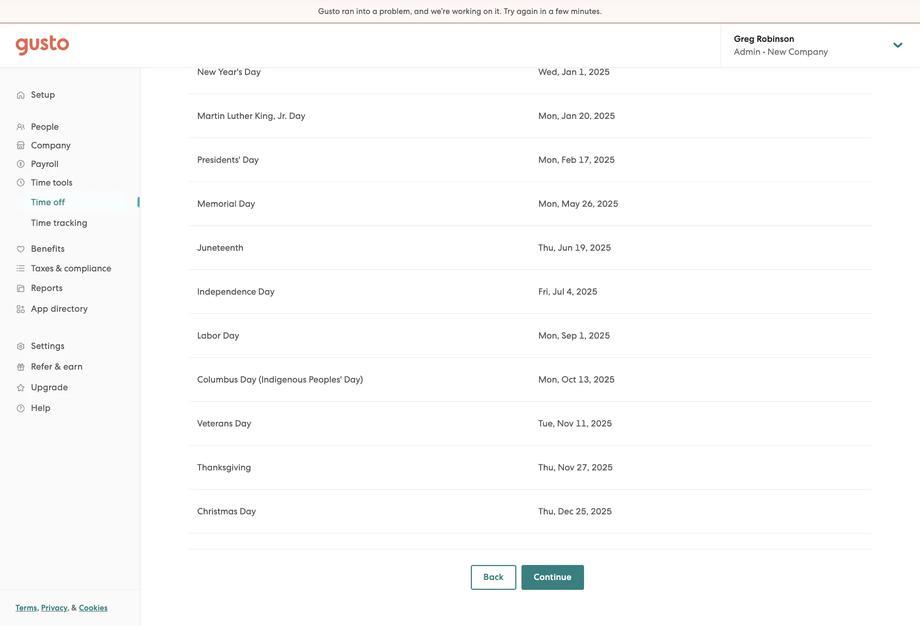 Task type: describe. For each thing, give the bounding box(es) containing it.
27,
[[577, 462, 589, 472]]

people
[[31, 121, 59, 132]]

labor day
[[197, 330, 239, 341]]

cookies button
[[79, 602, 108, 614]]

jan for mon,
[[562, 111, 577, 121]]

settings
[[31, 341, 65, 351]]

reports
[[31, 283, 63, 293]]

upgrade
[[31, 382, 68, 392]]

app directory
[[31, 303, 88, 314]]

2025 for mon, sep 1, 2025
[[589, 330, 610, 341]]

2025 for fri, jul 4, 2025
[[576, 286, 597, 297]]

problem,
[[379, 7, 412, 16]]

earn
[[63, 361, 83, 372]]

2025 for tue, nov 11, 2025
[[591, 418, 612, 429]]

back link
[[471, 565, 516, 590]]

terms link
[[16, 603, 37, 613]]

26,
[[582, 199, 595, 209]]

2025 for thu, nov 27, 2025
[[592, 462, 613, 472]]

oct
[[562, 374, 576, 385]]

1, for sep
[[579, 330, 587, 341]]

terms , privacy , & cookies
[[16, 603, 108, 613]]

cookies
[[79, 603, 108, 613]]

2 a from the left
[[549, 7, 554, 16]]

new year's day
[[197, 67, 261, 77]]

working
[[452, 7, 481, 16]]

1 vertical spatial new
[[197, 67, 216, 77]]

thu, jun 19, 2025
[[538, 242, 611, 253]]

mon, for mon, oct 13, 2025
[[538, 374, 559, 385]]

tue, nov 11, 2025
[[538, 418, 612, 429]]

mon, may 26, 2025
[[538, 199, 618, 209]]

thu, nov 27, 2025
[[538, 462, 613, 472]]

help link
[[10, 399, 129, 417]]

time off link
[[19, 193, 129, 211]]

back
[[483, 572, 504, 583]]

mon, for mon, jan 20, 2025
[[538, 111, 559, 121]]

tracking
[[53, 218, 87, 228]]

taxes & compliance
[[31, 263, 111, 273]]

in
[[540, 7, 547, 16]]

25,
[[576, 506, 589, 516]]

jr.
[[278, 111, 287, 121]]

off
[[53, 197, 65, 207]]

independence
[[197, 286, 256, 297]]

day for veterans
[[235, 418, 251, 429]]

mon, for mon, sep 1, 2025
[[538, 330, 559, 341]]

payroll button
[[10, 155, 129, 173]]

gusto
[[318, 7, 340, 16]]

list containing time off
[[0, 192, 140, 233]]

jul
[[553, 286, 564, 297]]

labor
[[197, 330, 221, 341]]

20,
[[579, 111, 592, 121]]

feb
[[562, 155, 577, 165]]

settings link
[[10, 337, 129, 355]]

martin luther king, jr. day
[[197, 111, 305, 121]]

company button
[[10, 136, 129, 155]]

columbus day (indigenous peoples' day)
[[197, 374, 363, 385]]

people button
[[10, 117, 129, 136]]

setup link
[[10, 85, 129, 104]]

thu, for thu, dec 25, 2025
[[538, 506, 556, 516]]

mon, for mon, may 26, 2025
[[538, 199, 559, 209]]

day right year's
[[244, 67, 261, 77]]

minutes.
[[571, 7, 602, 16]]

tools
[[53, 177, 72, 188]]

wed,
[[538, 67, 559, 77]]

taxes & compliance button
[[10, 259, 129, 278]]

admin
[[734, 47, 761, 57]]

thu, for thu, nov 27, 2025
[[538, 462, 556, 472]]

year's
[[218, 67, 242, 77]]

taxes
[[31, 263, 54, 273]]

greg
[[734, 34, 755, 44]]

memorial day
[[197, 199, 255, 209]]

veterans day
[[197, 418, 251, 429]]

fri, jul 4, 2025
[[538, 286, 597, 297]]

day for independence
[[258, 286, 275, 297]]

help
[[31, 403, 51, 413]]

2025 for thu, dec 25, 2025
[[591, 506, 612, 516]]

(indigenous
[[259, 374, 307, 385]]

2025 for wed, jan 1, 2025
[[589, 67, 610, 77]]

robinson
[[757, 34, 794, 44]]

home image
[[16, 35, 69, 56]]

presidents' day
[[197, 155, 259, 165]]

columbus
[[197, 374, 238, 385]]

mon, oct 13, 2025
[[538, 374, 615, 385]]

christmas
[[197, 506, 238, 516]]

time for time off
[[31, 197, 51, 207]]

time for time tools
[[31, 177, 51, 188]]

we're
[[431, 7, 450, 16]]

gusto navigation element
[[0, 68, 140, 435]]

privacy
[[41, 603, 67, 613]]



Task type: vqa. For each thing, say whether or not it's contained in the screenshot.
offer
no



Task type: locate. For each thing, give the bounding box(es) containing it.
company down robinson
[[789, 47, 828, 57]]

wed, jan 1, 2025
[[538, 67, 610, 77]]

1 vertical spatial nov
[[558, 462, 574, 472]]

2025 right 13,
[[594, 374, 615, 385]]

day for presidents'
[[243, 155, 259, 165]]

jan for wed,
[[562, 67, 577, 77]]

benefits link
[[10, 239, 129, 258]]

0 horizontal spatial company
[[31, 140, 71, 150]]

2025
[[589, 67, 610, 77], [594, 111, 615, 121], [594, 155, 615, 165], [597, 199, 618, 209], [590, 242, 611, 253], [576, 286, 597, 297], [589, 330, 610, 341], [594, 374, 615, 385], [591, 418, 612, 429], [592, 462, 613, 472], [591, 506, 612, 516]]

0 vertical spatial nov
[[557, 418, 574, 429]]

thu, left jun
[[538, 242, 556, 253]]

2025 for thu, jun 19, 2025
[[590, 242, 611, 253]]

nov left 11, on the bottom right
[[557, 418, 574, 429]]

sep
[[562, 330, 577, 341]]

veterans
[[197, 418, 233, 429]]

2025 right '19,'
[[590, 242, 611, 253]]

5 mon, from the top
[[538, 374, 559, 385]]

2025 right 11, on the bottom right
[[591, 418, 612, 429]]

1 thu, from the top
[[538, 242, 556, 253]]

2025 for mon, oct 13, 2025
[[594, 374, 615, 385]]

list containing people
[[0, 117, 140, 418]]

mon, feb 17, 2025
[[538, 155, 615, 165]]

1 vertical spatial company
[[31, 140, 71, 150]]

time down the time off
[[31, 218, 51, 228]]

1 , from the left
[[37, 603, 39, 613]]

day right presidents'
[[243, 155, 259, 165]]

jan right wed,
[[562, 67, 577, 77]]

0 horizontal spatial a
[[372, 7, 377, 16]]

2 mon, from the top
[[538, 155, 559, 165]]

jan left 20,
[[562, 111, 577, 121]]

refer & earn link
[[10, 357, 129, 376]]

0 vertical spatial time
[[31, 177, 51, 188]]

& for earn
[[55, 361, 61, 372]]

thanksgiving
[[197, 462, 251, 472]]

company
[[789, 47, 828, 57], [31, 140, 71, 150]]

continue
[[534, 572, 572, 583]]

time inside dropdown button
[[31, 177, 51, 188]]

fri,
[[538, 286, 550, 297]]

0 vertical spatial new
[[768, 47, 786, 57]]

1 a from the left
[[372, 7, 377, 16]]

2025 right 27,
[[592, 462, 613, 472]]

2 thu, from the top
[[538, 462, 556, 472]]

2025 right '25,'
[[591, 506, 612, 516]]

& for compliance
[[56, 263, 62, 273]]

peoples'
[[309, 374, 342, 385]]

nov for 27,
[[558, 462, 574, 472]]

4 mon, from the top
[[538, 330, 559, 341]]

2 jan from the top
[[562, 111, 577, 121]]

0 vertical spatial 1,
[[579, 67, 587, 77]]

king,
[[255, 111, 275, 121]]

1, right sep
[[579, 330, 587, 341]]

day right independence
[[258, 286, 275, 297]]

2025 for mon, feb 17, 2025
[[594, 155, 615, 165]]

1 horizontal spatial new
[[768, 47, 786, 57]]

day right jr.
[[289, 111, 305, 121]]

tue,
[[538, 418, 555, 429]]

day)
[[344, 374, 363, 385]]

list
[[0, 117, 140, 418], [0, 192, 140, 233]]

gusto ran into a problem, and we're working on it. try again in a few minutes.
[[318, 7, 602, 16]]

& right taxes
[[56, 263, 62, 273]]

ran
[[342, 7, 354, 16]]

1 vertical spatial jan
[[562, 111, 577, 121]]

0 horizontal spatial new
[[197, 67, 216, 77]]

time
[[31, 177, 51, 188], [31, 197, 51, 207], [31, 218, 51, 228]]

0 horizontal spatial ,
[[37, 603, 39, 613]]

time down the payroll
[[31, 177, 51, 188]]

2025 right 20,
[[594, 111, 615, 121]]

1 vertical spatial thu,
[[538, 462, 556, 472]]

new inside greg robinson admin • new company
[[768, 47, 786, 57]]

1, for jan
[[579, 67, 587, 77]]

company inside dropdown button
[[31, 140, 71, 150]]

mon, sep 1, 2025
[[538, 330, 610, 341]]

upgrade link
[[10, 378, 129, 396]]

time tools button
[[10, 173, 129, 192]]

privacy link
[[41, 603, 67, 613]]

mon, left oct
[[538, 374, 559, 385]]

day right christmas
[[240, 506, 256, 516]]

mon,
[[538, 111, 559, 121], [538, 155, 559, 165], [538, 199, 559, 209], [538, 330, 559, 341], [538, 374, 559, 385]]

app directory link
[[10, 299, 129, 318]]

thu, for thu, jun 19, 2025
[[538, 242, 556, 253]]

thu, left dec
[[538, 506, 556, 516]]

1 mon, from the top
[[538, 111, 559, 121]]

3 mon, from the top
[[538, 199, 559, 209]]

1 jan from the top
[[562, 67, 577, 77]]

it.
[[495, 7, 502, 16]]

may
[[562, 199, 580, 209]]

1 horizontal spatial a
[[549, 7, 554, 16]]

setup
[[31, 89, 55, 100]]

& left earn
[[55, 361, 61, 372]]

0 vertical spatial company
[[789, 47, 828, 57]]

mon, for mon, feb 17, 2025
[[538, 155, 559, 165]]

0 vertical spatial thu,
[[538, 242, 556, 253]]

3 time from the top
[[31, 218, 51, 228]]

few
[[556, 7, 569, 16]]

company inside greg robinson admin • new company
[[789, 47, 828, 57]]

and
[[414, 7, 429, 16]]

1 time from the top
[[31, 177, 51, 188]]

2025 for mon, jan 20, 2025
[[594, 111, 615, 121]]

new
[[768, 47, 786, 57], [197, 67, 216, 77]]

thu,
[[538, 242, 556, 253], [538, 462, 556, 472], [538, 506, 556, 516]]

try
[[504, 7, 515, 16]]

1 list from the top
[[0, 117, 140, 418]]

time tracking
[[31, 218, 87, 228]]

a
[[372, 7, 377, 16], [549, 7, 554, 16]]

nov left 27,
[[558, 462, 574, 472]]

day right columbus at the left of page
[[240, 374, 256, 385]]

mon, left may
[[538, 199, 559, 209]]

directory
[[51, 303, 88, 314]]

reports link
[[10, 279, 129, 297]]

day right the labor
[[223, 330, 239, 341]]

presidents'
[[197, 155, 240, 165]]

2 , from the left
[[67, 603, 69, 613]]

time left off
[[31, 197, 51, 207]]

independence day
[[197, 286, 275, 297]]

2 list from the top
[[0, 192, 140, 233]]

mon, left 20,
[[538, 111, 559, 121]]

new down robinson
[[768, 47, 786, 57]]

app
[[31, 303, 48, 314]]

terms
[[16, 603, 37, 613]]

2 vertical spatial time
[[31, 218, 51, 228]]

1, right wed,
[[579, 67, 587, 77]]

christmas day
[[197, 506, 256, 516]]

on
[[483, 7, 493, 16]]

day for memorial
[[239, 199, 255, 209]]

compliance
[[64, 263, 111, 273]]

day right veterans
[[235, 418, 251, 429]]

nov for 11,
[[557, 418, 574, 429]]

benefits
[[31, 243, 65, 254]]

, left cookies
[[67, 603, 69, 613]]

day for columbus
[[240, 374, 256, 385]]

1 vertical spatial &
[[55, 361, 61, 372]]

2 vertical spatial &
[[71, 603, 77, 613]]

3 thu, from the top
[[538, 506, 556, 516]]

1 horizontal spatial ,
[[67, 603, 69, 613]]

2025 up 20,
[[589, 67, 610, 77]]

day for christmas
[[240, 506, 256, 516]]

a right into
[[372, 7, 377, 16]]

jun
[[558, 242, 573, 253]]

nov
[[557, 418, 574, 429], [558, 462, 574, 472]]

a right the in
[[549, 7, 554, 16]]

mon, left feb
[[538, 155, 559, 165]]

,
[[37, 603, 39, 613], [67, 603, 69, 613]]

into
[[356, 7, 370, 16]]

new left year's
[[197, 67, 216, 77]]

4,
[[567, 286, 574, 297]]

mon, jan 20, 2025
[[538, 111, 615, 121]]

•
[[763, 47, 765, 57]]

2 vertical spatial thu,
[[538, 506, 556, 516]]

19,
[[575, 242, 588, 253]]

& left cookies
[[71, 603, 77, 613]]

2025 for mon, may 26, 2025
[[597, 199, 618, 209]]

jan
[[562, 67, 577, 77], [562, 111, 577, 121]]

again
[[517, 7, 538, 16]]

day right 'memorial' at the left top of the page
[[239, 199, 255, 209]]

time tools
[[31, 177, 72, 188]]

, left the privacy link
[[37, 603, 39, 613]]

1 vertical spatial time
[[31, 197, 51, 207]]

2025 right 4,
[[576, 286, 597, 297]]

day for labor
[[223, 330, 239, 341]]

& inside dropdown button
[[56, 263, 62, 273]]

mon, left sep
[[538, 330, 559, 341]]

company down people
[[31, 140, 71, 150]]

greg robinson admin • new company
[[734, 34, 828, 57]]

refer & earn
[[31, 361, 83, 372]]

0 vertical spatial jan
[[562, 67, 577, 77]]

thu, left 27,
[[538, 462, 556, 472]]

1 vertical spatial 1,
[[579, 330, 587, 341]]

dec
[[558, 506, 574, 516]]

thu, dec 25, 2025
[[538, 506, 612, 516]]

day
[[244, 67, 261, 77], [289, 111, 305, 121], [243, 155, 259, 165], [239, 199, 255, 209], [258, 286, 275, 297], [223, 330, 239, 341], [240, 374, 256, 385], [235, 418, 251, 429], [240, 506, 256, 516]]

1 horizontal spatial company
[[789, 47, 828, 57]]

&
[[56, 263, 62, 273], [55, 361, 61, 372], [71, 603, 77, 613]]

2 time from the top
[[31, 197, 51, 207]]

2 1, from the top
[[579, 330, 587, 341]]

2025 right sep
[[589, 330, 610, 341]]

0 vertical spatial &
[[56, 263, 62, 273]]

refer
[[31, 361, 52, 372]]

2025 right the 26,
[[597, 199, 618, 209]]

11,
[[576, 418, 589, 429]]

continue link
[[521, 565, 584, 590]]

juneteenth
[[197, 242, 244, 253]]

memorial
[[197, 199, 237, 209]]

2025 right 17,
[[594, 155, 615, 165]]

luther
[[227, 111, 253, 121]]

1 1, from the top
[[579, 67, 587, 77]]

17,
[[579, 155, 592, 165]]

martin
[[197, 111, 225, 121]]

time for time tracking
[[31, 218, 51, 228]]



